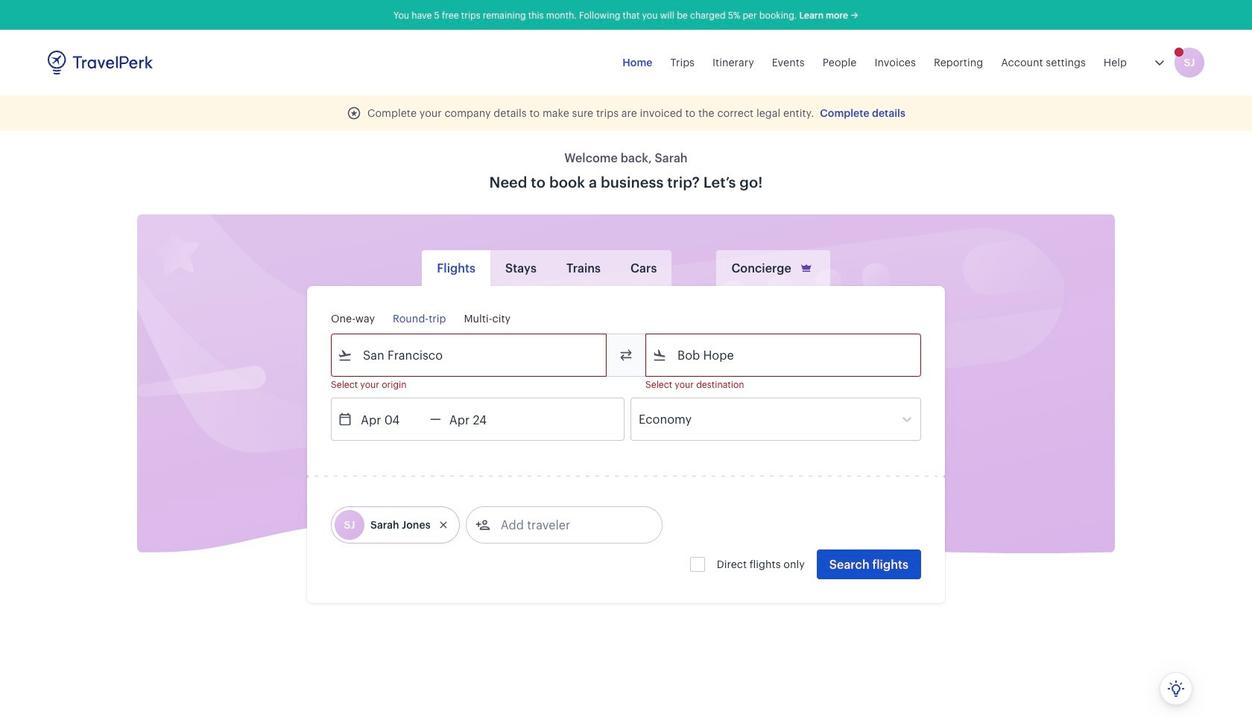 Task type: vqa. For each thing, say whether or not it's contained in the screenshot.
From 'search box'
yes



Task type: describe. For each thing, give the bounding box(es) containing it.
Return text field
[[441, 399, 519, 441]]



Task type: locate. For each thing, give the bounding box(es) containing it.
To search field
[[667, 344, 901, 368]]

From search field
[[353, 344, 587, 368]]

Add traveler search field
[[490, 514, 645, 538]]

Depart text field
[[353, 399, 430, 441]]



